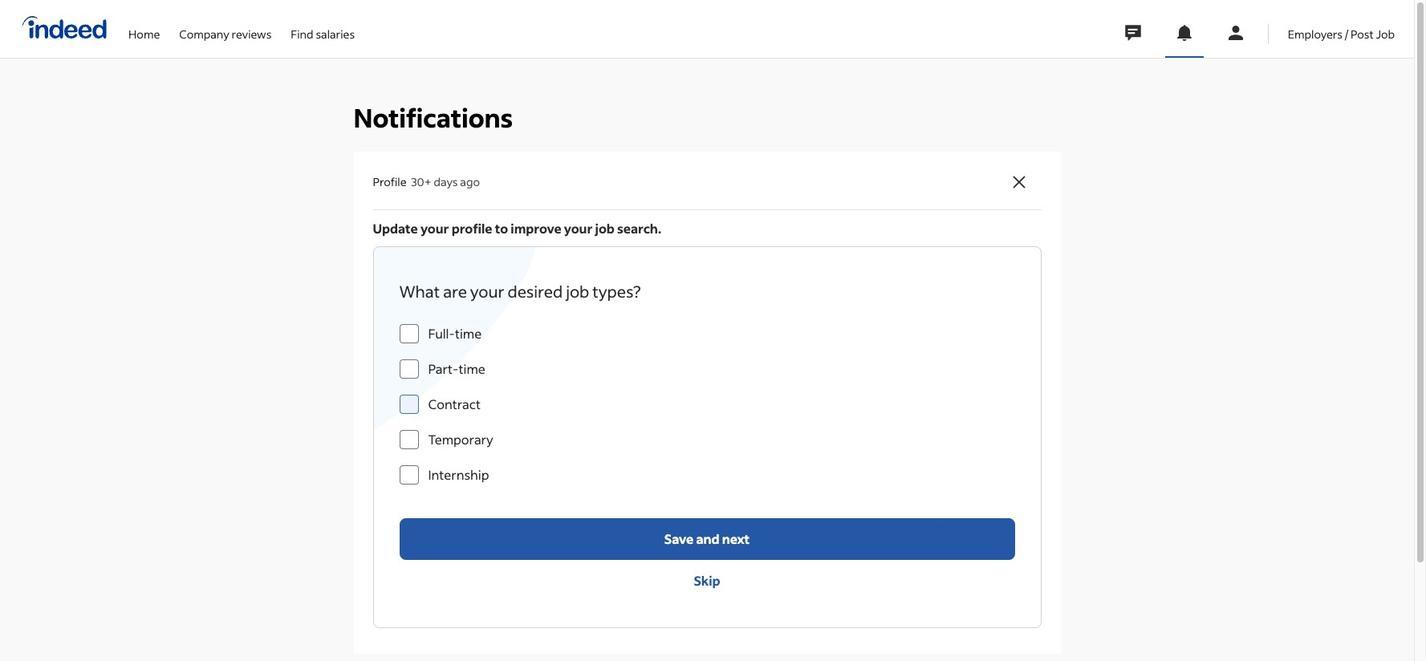 Task type: locate. For each thing, give the bounding box(es) containing it.
home
[[128, 26, 160, 41]]

1 horizontal spatial your
[[470, 281, 505, 302]]

temporary
[[428, 431, 493, 448]]

/
[[1345, 26, 1349, 41]]

1 vertical spatial job
[[566, 281, 590, 302]]

your
[[421, 220, 449, 237], [564, 220, 593, 237], [470, 281, 505, 302]]

0 vertical spatial job
[[595, 220, 615, 237]]

notifications unread count 0 image
[[1175, 23, 1194, 43]]

Temporary checkbox
[[399, 430, 419, 449]]

update
[[373, 220, 418, 237]]

time up part-time
[[455, 325, 482, 342]]

job
[[595, 220, 615, 237], [566, 281, 590, 302]]

ago
[[460, 175, 480, 190]]

contract
[[428, 396, 481, 413]]

1 horizontal spatial job
[[595, 220, 615, 237]]

0 vertical spatial time
[[455, 325, 482, 342]]

save
[[665, 531, 694, 547]]

find salaries
[[291, 26, 355, 41]]

time
[[455, 325, 482, 342], [459, 360, 485, 377]]

your left profile
[[421, 220, 449, 237]]

your right improve
[[564, 220, 593, 237]]

home link
[[128, 0, 160, 55]]

company reviews
[[179, 26, 272, 41]]

job left types?
[[566, 281, 590, 302]]

part-time
[[428, 360, 485, 377]]

notifications main content
[[0, 0, 1415, 662]]

1 vertical spatial time
[[459, 360, 485, 377]]

are
[[443, 281, 467, 302]]

search.
[[617, 220, 662, 237]]

Part-time checkbox
[[399, 360, 419, 379]]

skip
[[694, 572, 721, 589]]

time for part-
[[459, 360, 485, 377]]

your right are
[[470, 281, 505, 302]]

time for full-
[[455, 325, 482, 342]]

salaries
[[316, 26, 355, 41]]

employers / post job
[[1288, 26, 1395, 41]]

job
[[1376, 26, 1395, 41]]

company
[[179, 26, 229, 41]]

what are your desired job types?
[[399, 281, 641, 302]]

job left the search.
[[595, 220, 615, 237]]

find
[[291, 26, 314, 41]]

what are your desired job types? element
[[399, 316, 1015, 493]]

find salaries link
[[291, 0, 355, 55]]

time down full-time
[[459, 360, 485, 377]]

Full-time checkbox
[[399, 324, 419, 344]]

to
[[495, 220, 508, 237]]

company reviews link
[[179, 0, 272, 55]]

Internship checkbox
[[399, 466, 419, 485]]

profile
[[452, 220, 492, 237]]

internship
[[428, 466, 489, 483]]



Task type: describe. For each thing, give the bounding box(es) containing it.
and
[[696, 531, 720, 547]]

account image
[[1227, 23, 1246, 43]]

employers
[[1288, 26, 1343, 41]]

Contract checkbox
[[399, 395, 419, 414]]

30+
[[411, 175, 432, 190]]

notifications
[[354, 102, 513, 134]]

0 horizontal spatial your
[[421, 220, 449, 237]]

part-
[[428, 360, 459, 377]]

profile 30+ days ago
[[373, 175, 480, 190]]

what
[[399, 281, 440, 302]]

types?
[[593, 281, 641, 302]]

next
[[722, 531, 750, 547]]

improve
[[511, 220, 562, 237]]

profile
[[373, 175, 407, 190]]

post
[[1351, 26, 1374, 41]]

2 horizontal spatial your
[[564, 220, 593, 237]]

desired
[[508, 281, 563, 302]]

skip link
[[399, 560, 1015, 602]]

days
[[434, 175, 458, 190]]

employers / post job link
[[1288, 0, 1395, 55]]

full-
[[428, 325, 455, 342]]

0 horizontal spatial job
[[566, 281, 590, 302]]

dismiss profile from 30+ days ago notification image
[[1010, 173, 1029, 192]]

full-time
[[428, 325, 482, 342]]

update your profile to improve your job search.
[[373, 220, 662, 237]]

save and next button
[[399, 519, 1015, 560]]

reviews
[[232, 26, 272, 41]]

messages unread count 0 image
[[1123, 17, 1144, 49]]

save and next
[[665, 531, 750, 547]]



Task type: vqa. For each thing, say whether or not it's contained in the screenshot.
Account image
yes



